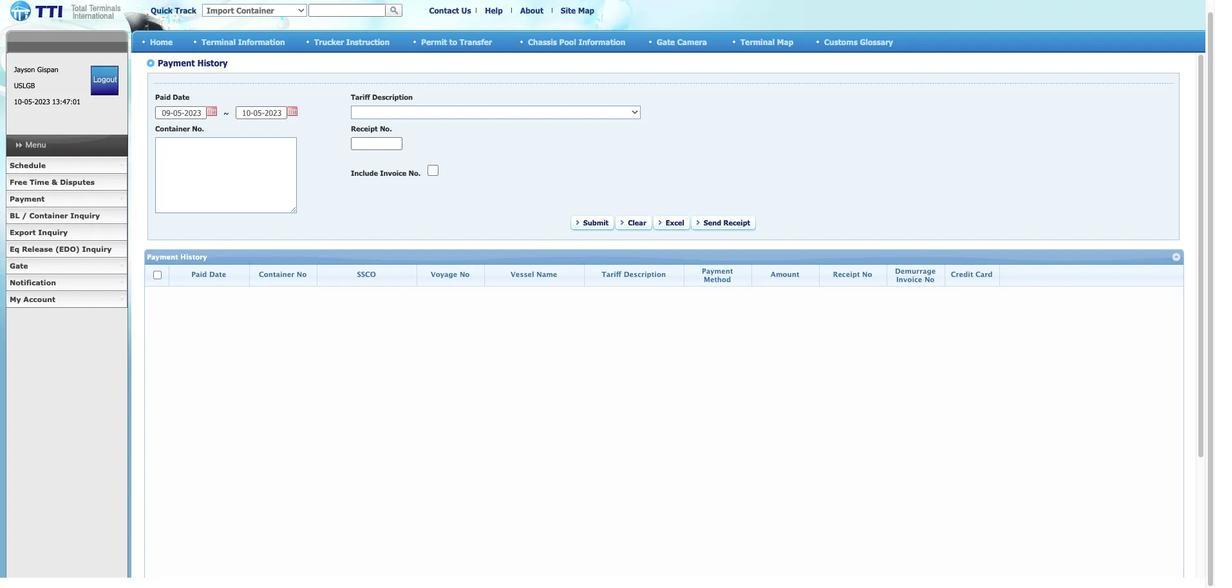 Task type: locate. For each thing, give the bounding box(es) containing it.
1 horizontal spatial gate
[[657, 37, 675, 46]]

my
[[10, 295, 21, 303]]

free time & disputes
[[10, 178, 95, 186]]

to
[[449, 37, 457, 46]]

inquiry
[[70, 211, 100, 220], [38, 228, 68, 236], [82, 245, 112, 253]]

0 horizontal spatial terminal
[[202, 37, 236, 46]]

1 vertical spatial gate
[[10, 262, 28, 270]]

gate
[[657, 37, 675, 46], [10, 262, 28, 270]]

2 vertical spatial inquiry
[[82, 245, 112, 253]]

1 horizontal spatial map
[[777, 37, 794, 46]]

container
[[29, 211, 68, 220]]

about link
[[521, 6, 544, 15]]

contact us
[[429, 6, 471, 15]]

trucker
[[314, 37, 344, 46]]

1 terminal from the left
[[202, 37, 236, 46]]

inquiry right (edo)
[[82, 245, 112, 253]]

release
[[22, 245, 53, 253]]

quick
[[151, 6, 173, 15]]

free
[[10, 178, 27, 186]]

map right the site
[[578, 6, 595, 15]]

eq release (edo) inquiry
[[10, 245, 112, 253]]

us
[[462, 6, 471, 15]]

chassis pool information
[[528, 37, 626, 46]]

terminal for terminal map
[[741, 37, 775, 46]]

10-
[[14, 97, 24, 106]]

bl / container inquiry link
[[6, 207, 128, 224]]

camera
[[677, 37, 707, 46]]

export inquiry
[[10, 228, 68, 236]]

export inquiry link
[[6, 224, 128, 241]]

bl
[[10, 211, 20, 220]]

login image
[[91, 66, 119, 95]]

export
[[10, 228, 36, 236]]

eq
[[10, 245, 19, 253]]

0 horizontal spatial gate
[[10, 262, 28, 270]]

gate link
[[6, 258, 128, 274]]

information
[[238, 37, 285, 46], [579, 37, 626, 46]]

1 vertical spatial inquiry
[[38, 228, 68, 236]]

map left customs
[[777, 37, 794, 46]]

gate for gate
[[10, 262, 28, 270]]

jayson
[[14, 65, 35, 73]]

2 terminal from the left
[[741, 37, 775, 46]]

inquiry for container
[[70, 211, 100, 220]]

05-
[[24, 97, 35, 106]]

10-05-2023 13:47:01
[[14, 97, 80, 106]]

None text field
[[309, 4, 386, 17]]

0 horizontal spatial information
[[238, 37, 285, 46]]

1 vertical spatial map
[[777, 37, 794, 46]]

inquiry down payment link
[[70, 211, 100, 220]]

terminal
[[202, 37, 236, 46], [741, 37, 775, 46]]

1 horizontal spatial information
[[579, 37, 626, 46]]

home
[[150, 37, 173, 46]]

0 vertical spatial inquiry
[[70, 211, 100, 220]]

pool
[[559, 37, 576, 46]]

notification link
[[6, 274, 128, 291]]

payment
[[10, 195, 45, 203]]

glossary
[[860, 37, 893, 46]]

0 horizontal spatial map
[[578, 6, 595, 15]]

1 horizontal spatial terminal
[[741, 37, 775, 46]]

map
[[578, 6, 595, 15], [777, 37, 794, 46]]

1 information from the left
[[238, 37, 285, 46]]

free time & disputes link
[[6, 174, 128, 191]]

gate down eq
[[10, 262, 28, 270]]

permit
[[421, 37, 447, 46]]

terminal information
[[202, 37, 285, 46]]

customs
[[825, 37, 858, 46]]

2 information from the left
[[579, 37, 626, 46]]

eq release (edo) inquiry link
[[6, 241, 128, 258]]

0 vertical spatial map
[[578, 6, 595, 15]]

0 vertical spatial gate
[[657, 37, 675, 46]]

gate left camera
[[657, 37, 675, 46]]

inquiry inside 'link'
[[70, 211, 100, 220]]

2023
[[35, 97, 50, 106]]

map for site map
[[578, 6, 595, 15]]

inquiry down bl / container inquiry
[[38, 228, 68, 236]]



Task type: describe. For each thing, give the bounding box(es) containing it.
/
[[22, 211, 27, 220]]

chassis
[[528, 37, 557, 46]]

map for terminal map
[[777, 37, 794, 46]]

contact us link
[[429, 6, 471, 15]]

help link
[[485, 6, 503, 15]]

gispan
[[37, 65, 58, 73]]

terminal for terminal information
[[202, 37, 236, 46]]

gate camera
[[657, 37, 707, 46]]

customs glossary
[[825, 37, 893, 46]]

(edo)
[[55, 245, 80, 253]]

&
[[51, 178, 58, 186]]

transfer
[[460, 37, 492, 46]]

13:47:01
[[52, 97, 80, 106]]

schedule link
[[6, 157, 128, 174]]

inquiry for (edo)
[[82, 245, 112, 253]]

help
[[485, 6, 503, 15]]

gate for gate camera
[[657, 37, 675, 46]]

payment link
[[6, 191, 128, 207]]

contact
[[429, 6, 459, 15]]

site
[[561, 6, 576, 15]]

bl / container inquiry
[[10, 211, 100, 220]]

site map
[[561, 6, 595, 15]]

notification
[[10, 278, 56, 287]]

my account
[[10, 295, 55, 303]]

schedule
[[10, 161, 46, 169]]

trucker instruction
[[314, 37, 390, 46]]

time
[[30, 178, 49, 186]]

instruction
[[346, 37, 390, 46]]

quick track
[[151, 6, 196, 15]]

about
[[521, 6, 544, 15]]

terminal map
[[741, 37, 794, 46]]

jayson gispan
[[14, 65, 58, 73]]

account
[[23, 295, 55, 303]]

permit to transfer
[[421, 37, 492, 46]]

uslgb
[[14, 81, 35, 90]]

disputes
[[60, 178, 95, 186]]

my account link
[[6, 291, 128, 308]]

site map link
[[561, 6, 595, 15]]

track
[[175, 6, 196, 15]]



